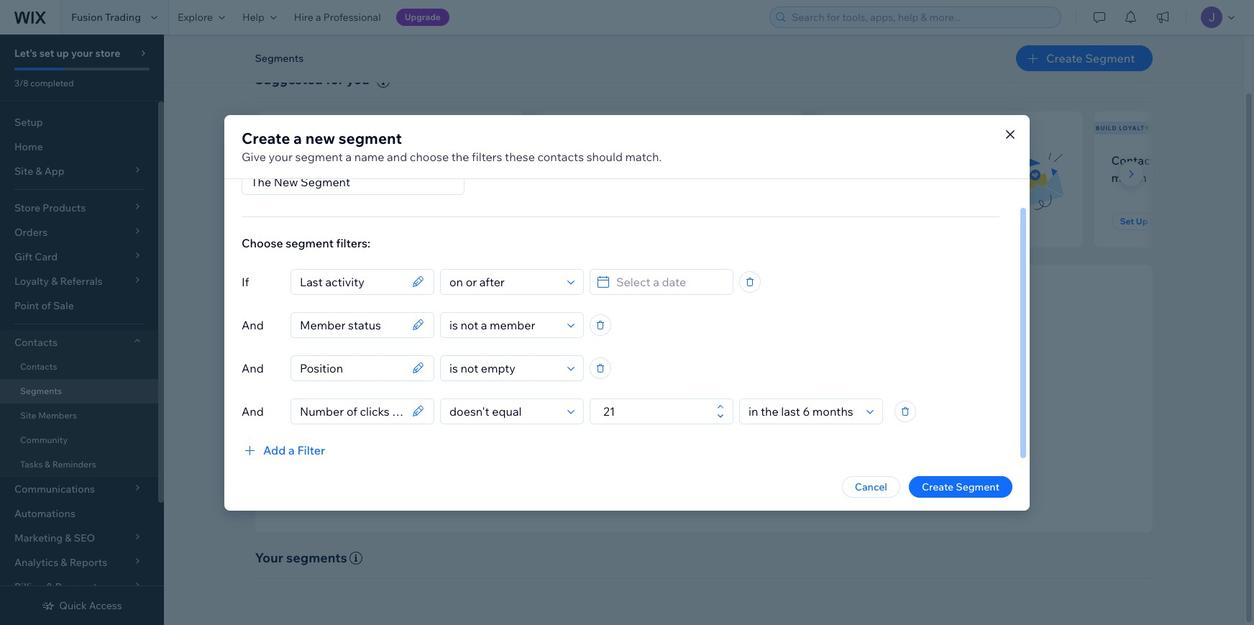 Task type: locate. For each thing, give the bounding box(es) containing it.
quick access button
[[42, 599, 122, 612]]

contacts up haven't
[[538, 149, 584, 164]]

0 horizontal spatial create segment
[[922, 480, 1000, 493]]

1 vertical spatial to
[[731, 426, 741, 439]]

segments
[[286, 549, 347, 566]]

who inside 'active email subscribers who clicked on your campaign'
[[967, 153, 989, 167]]

new up subscribed
[[272, 153, 297, 167]]

up down haven't
[[577, 216, 589, 227]]

segment down the new
[[295, 149, 343, 164]]

up down contacts with a birthday th
[[1136, 216, 1148, 227]]

0 horizontal spatial contacts
[[299, 153, 346, 167]]

1 vertical spatial the
[[648, 385, 669, 402]]

set up segment
[[281, 216, 348, 227], [561, 216, 628, 227], [840, 216, 908, 227], [1120, 216, 1188, 227]]

0 vertical spatial to
[[335, 170, 347, 185]]

and inside create a new segment give your segment a name and choose the filters these contacts should match.
[[387, 149, 407, 164]]

quick access
[[59, 599, 122, 612]]

the up groups
[[648, 385, 669, 402]]

set up segment button down contacts with a birthday th
[[1112, 213, 1196, 230]]

point of sale link
[[0, 293, 158, 318]]

target
[[704, 385, 741, 402]]

1 horizontal spatial who
[[663, 153, 686, 167]]

2 and from the top
[[242, 361, 264, 375]]

e.g., Returning Customers field
[[247, 169, 460, 194]]

contacts down point of sale at the left
[[14, 336, 58, 349]]

segment up name
[[339, 128, 402, 147]]

the inside reach the right target audience create specific groups of contacts that update automatically send personalized email campaigns to drive sales and build trust
[[648, 385, 669, 402]]

segment left filters:
[[286, 236, 334, 250]]

with
[[1163, 153, 1187, 167]]

0 horizontal spatial select an option field
[[445, 313, 563, 337]]

1 vertical spatial and
[[795, 426, 813, 439]]

1 set up segment from the left
[[281, 216, 348, 227]]

up up choose segment filters:
[[297, 216, 309, 227]]

subscribers
[[275, 124, 324, 131], [901, 153, 964, 167]]

reminders
[[52, 459, 96, 470]]

contacts inside reach the right target audience create specific groups of contacts that update automatically send personalized email campaigns to drive sales and build trust
[[680, 407, 721, 420]]

1 horizontal spatial subscribers
[[901, 153, 964, 167]]

new for new subscribers
[[257, 124, 273, 131]]

set up segment up choose segment filters:
[[281, 216, 348, 227]]

0 vertical spatial of
[[41, 299, 51, 312]]

let's
[[14, 47, 37, 60]]

of inside reach the right target audience create specific groups of contacts that update automatically send personalized email campaigns to drive sales and build trust
[[669, 407, 678, 420]]

subscribers up campaign
[[901, 153, 964, 167]]

set for potential customers who haven't made a purchase yet
[[561, 216, 575, 227]]

segment
[[339, 128, 402, 147], [295, 149, 343, 164], [286, 236, 334, 250]]

new inside "new contacts who recently subscribed to your mailing list"
[[272, 153, 297, 167]]

quick
[[59, 599, 87, 612]]

set up segment button for subscribed
[[272, 213, 357, 230]]

cancel button
[[842, 476, 900, 497]]

set up segment button up choose segment filters:
[[272, 213, 357, 230]]

segments link
[[0, 379, 158, 403]]

0 horizontal spatial to
[[335, 170, 347, 185]]

0 vertical spatial new
[[257, 124, 273, 131]]

choose segment filters:
[[242, 236, 371, 250]]

2 set up segment button from the left
[[552, 213, 637, 230]]

contacts down the new
[[299, 153, 346, 167]]

0 vertical spatial the
[[452, 149, 469, 164]]

1 vertical spatial new
[[272, 153, 297, 167]]

1 horizontal spatial of
[[669, 407, 678, 420]]

that
[[723, 407, 742, 420]]

up
[[297, 216, 309, 227], [577, 216, 589, 227], [857, 216, 868, 227], [1136, 216, 1148, 227]]

list
[[252, 111, 1254, 247]]

create segment button
[[1016, 45, 1153, 71], [909, 476, 1013, 497]]

suggested
[[255, 71, 323, 88]]

1 horizontal spatial select an option field
[[744, 399, 862, 423]]

1 horizontal spatial to
[[731, 426, 741, 439]]

a inside button
[[288, 443, 295, 457]]

0 vertical spatial and
[[387, 149, 407, 164]]

recently
[[374, 153, 418, 167]]

sidebar element
[[0, 35, 164, 625]]

Enter a number text field
[[599, 399, 713, 423]]

2 set from the left
[[561, 216, 575, 227]]

create segment button for cancel
[[909, 476, 1013, 497]]

1 vertical spatial segments
[[20, 386, 62, 396]]

2 horizontal spatial contacts
[[680, 407, 721, 420]]

2 vertical spatial choose a condition field
[[445, 399, 563, 423]]

contacts
[[1112, 153, 1161, 167], [14, 336, 58, 349], [20, 361, 57, 372]]

site
[[20, 410, 36, 421]]

1 horizontal spatial contacts
[[538, 149, 584, 164]]

set up segment down contacts with a birthday th
[[1120, 216, 1188, 227]]

contacts down loyalty
[[1112, 153, 1161, 167]]

who for your
[[349, 153, 372, 167]]

a right with
[[1189, 153, 1196, 167]]

1 horizontal spatial the
[[648, 385, 669, 402]]

and
[[242, 318, 264, 332], [242, 361, 264, 375], [242, 404, 264, 418]]

automations
[[14, 507, 75, 520]]

subscribers down suggested
[[275, 124, 324, 131]]

0 horizontal spatial subscribers
[[275, 124, 324, 131]]

groups
[[633, 407, 666, 420]]

0 vertical spatial email
[[869, 153, 898, 167]]

1 who from the left
[[349, 153, 372, 167]]

campaigns
[[678, 426, 729, 439]]

1 vertical spatial create segment
[[922, 480, 1000, 493]]

2 horizontal spatial who
[[967, 153, 989, 167]]

the left filters
[[452, 149, 469, 164]]

of left sale
[[41, 299, 51, 312]]

Select an option field
[[445, 313, 563, 337], [744, 399, 862, 423]]

who up campaign
[[967, 153, 989, 167]]

purchase
[[636, 170, 686, 185]]

1 up from the left
[[297, 216, 309, 227]]

4 set up segment from the left
[[1120, 216, 1188, 227]]

1 horizontal spatial create segment button
[[1016, 45, 1153, 71]]

of
[[41, 299, 51, 312], [669, 407, 678, 420]]

segments inside button
[[255, 52, 304, 65]]

1 vertical spatial subscribers
[[901, 153, 964, 167]]

set up segment down made
[[561, 216, 628, 227]]

name
[[354, 149, 384, 164]]

set up segment button down on
[[832, 213, 917, 230]]

should
[[587, 149, 623, 164]]

the inside create a new segment give your segment a name and choose the filters these contacts should match.
[[452, 149, 469, 164]]

2 up from the left
[[577, 216, 589, 227]]

your right up
[[71, 47, 93, 60]]

email
[[869, 153, 898, 167], [650, 426, 675, 439]]

0 vertical spatial choose a condition field
[[445, 269, 563, 294]]

to left the drive
[[731, 426, 741, 439]]

hire a professional
[[294, 11, 381, 24]]

of down 'right'
[[669, 407, 678, 420]]

contacts inside "new contacts who recently subscribed to your mailing list"
[[299, 153, 346, 167]]

3 who from the left
[[967, 153, 989, 167]]

set
[[39, 47, 54, 60]]

up
[[56, 47, 69, 60]]

0 vertical spatial contacts
[[1112, 153, 1161, 167]]

email inside 'active email subscribers who clicked on your campaign'
[[869, 153, 898, 167]]

1 vertical spatial and
[[242, 361, 264, 375]]

create inside reach the right target audience create specific groups of contacts that update automatically send personalized email campaigns to drive sales and build trust
[[561, 407, 592, 420]]

email up on
[[869, 153, 898, 167]]

home
[[14, 140, 43, 153]]

segments button
[[248, 47, 311, 69]]

th
[[1247, 153, 1254, 167]]

Search for tools, apps, help & more... field
[[788, 7, 1057, 27]]

0 vertical spatial and
[[242, 318, 264, 332]]

set up segment button
[[272, 213, 357, 230], [552, 213, 637, 230], [832, 213, 917, 230], [1112, 213, 1196, 230]]

set up segment button for made
[[552, 213, 637, 230]]

drive
[[743, 426, 767, 439]]

Choose a condition field
[[445, 269, 563, 294], [445, 356, 563, 380], [445, 399, 563, 423]]

point of sale
[[14, 299, 74, 312]]

contacts inside dropdown button
[[14, 336, 58, 349]]

a left the new
[[294, 128, 302, 147]]

who
[[349, 153, 372, 167], [663, 153, 686, 167], [967, 153, 989, 167]]

these
[[505, 149, 535, 164]]

1 set from the left
[[281, 216, 295, 227]]

0 vertical spatial subscribers
[[275, 124, 324, 131]]

0 horizontal spatial the
[[452, 149, 469, 164]]

1 choose a condition field from the top
[[445, 269, 563, 294]]

0 horizontal spatial segments
[[20, 386, 62, 396]]

community
[[20, 434, 68, 445]]

reach
[[608, 385, 646, 402]]

0 horizontal spatial and
[[387, 149, 407, 164]]

0 horizontal spatial who
[[349, 153, 372, 167]]

suggested for you
[[255, 71, 370, 88]]

send
[[561, 426, 586, 439]]

to
[[335, 170, 347, 185], [731, 426, 741, 439]]

1 horizontal spatial email
[[869, 153, 898, 167]]

active
[[832, 153, 866, 167]]

set
[[281, 216, 295, 227], [561, 216, 575, 227], [840, 216, 855, 227], [1120, 216, 1134, 227]]

yet
[[689, 170, 706, 185]]

2 set up segment from the left
[[561, 216, 628, 227]]

contacts
[[538, 149, 584, 164], [299, 153, 346, 167], [680, 407, 721, 420]]

to right subscribed
[[335, 170, 347, 185]]

automatically
[[780, 407, 843, 420]]

1 set up segment button from the left
[[272, 213, 357, 230]]

a inside the potential customers who haven't made a purchase yet
[[627, 170, 634, 185]]

1 horizontal spatial and
[[795, 426, 813, 439]]

0 vertical spatial segments
[[255, 52, 304, 65]]

automations link
[[0, 501, 158, 526]]

segments for segments button
[[255, 52, 304, 65]]

segments up the site members at the bottom of the page
[[20, 386, 62, 396]]

who up e.g., returning customers field
[[349, 153, 372, 167]]

up down clicked
[[857, 216, 868, 227]]

list containing new contacts who recently subscribed to your mailing list
[[252, 111, 1254, 247]]

2 vertical spatial and
[[242, 404, 264, 418]]

sale
[[53, 299, 74, 312]]

set up segment for made
[[561, 216, 628, 227]]

a right "add"
[[288, 443, 295, 457]]

build
[[1096, 124, 1117, 131]]

1 horizontal spatial segments
[[255, 52, 304, 65]]

add
[[263, 443, 286, 457]]

3 set from the left
[[840, 216, 855, 227]]

1 vertical spatial create segment button
[[909, 476, 1013, 497]]

1 vertical spatial choose a condition field
[[445, 356, 563, 380]]

your down name
[[349, 170, 373, 185]]

sales
[[769, 426, 793, 439]]

1 vertical spatial email
[[650, 426, 675, 439]]

and for 1st the choose a condition field from the bottom of the page
[[242, 404, 264, 418]]

contacts with a birthday th
[[1112, 153, 1254, 185]]

segments up suggested
[[255, 52, 304, 65]]

your right on
[[889, 170, 913, 185]]

0 horizontal spatial email
[[650, 426, 675, 439]]

trust
[[841, 426, 863, 439]]

0 horizontal spatial create segment button
[[909, 476, 1013, 497]]

1 vertical spatial contacts
[[14, 336, 58, 349]]

contacts up campaigns
[[680, 407, 721, 420]]

a right hire
[[316, 11, 321, 24]]

new for new contacts who recently subscribed to your mailing list
[[272, 153, 297, 167]]

3 and from the top
[[242, 404, 264, 418]]

segments inside sidebar element
[[20, 386, 62, 396]]

a down customers
[[627, 170, 634, 185]]

and
[[387, 149, 407, 164], [795, 426, 813, 439]]

2 choose a condition field from the top
[[445, 356, 563, 380]]

3 up from the left
[[857, 216, 868, 227]]

set up segment down on
[[840, 216, 908, 227]]

your right give
[[269, 149, 293, 164]]

who inside the potential customers who haven't made a purchase yet
[[663, 153, 686, 167]]

contacts down contacts dropdown button
[[20, 361, 57, 372]]

and down automatically
[[795, 426, 813, 439]]

3 set up segment from the left
[[840, 216, 908, 227]]

set up segment button down made
[[552, 213, 637, 230]]

potential
[[552, 153, 600, 167]]

birthday
[[1198, 153, 1244, 167]]

members
[[38, 410, 77, 421]]

3 set up segment button from the left
[[832, 213, 917, 230]]

set for new contacts who recently subscribed to your mailing list
[[281, 216, 295, 227]]

None field
[[296, 269, 408, 294], [296, 313, 408, 337], [296, 356, 408, 380], [296, 399, 408, 423], [296, 269, 408, 294], [296, 313, 408, 337], [296, 356, 408, 380], [296, 399, 408, 423]]

1 vertical spatial of
[[669, 407, 678, 420]]

0 vertical spatial create segment button
[[1016, 45, 1153, 71]]

2 who from the left
[[663, 153, 686, 167]]

who inside "new contacts who recently subscribed to your mailing list"
[[349, 153, 372, 167]]

explore
[[178, 11, 213, 24]]

0 vertical spatial create segment
[[1046, 51, 1135, 65]]

new up give
[[257, 124, 273, 131]]

1 vertical spatial segment
[[295, 149, 343, 164]]

email down enter a number 'text box'
[[650, 426, 675, 439]]

0 horizontal spatial of
[[41, 299, 51, 312]]

0 vertical spatial segment
[[339, 128, 402, 147]]

and up mailing
[[387, 149, 407, 164]]

2 vertical spatial contacts
[[20, 361, 57, 372]]

contacts for contacts link
[[20, 361, 57, 372]]

who up purchase
[[663, 153, 686, 167]]



Task type: describe. For each thing, give the bounding box(es) containing it.
list
[[418, 170, 435, 185]]

a left name
[[346, 149, 352, 164]]

and for 2nd the choose a condition field
[[242, 361, 264, 375]]

new
[[305, 128, 335, 147]]

update
[[745, 407, 778, 420]]

set for active email subscribers who clicked on your campaign
[[840, 216, 855, 227]]

reach the right target audience create specific groups of contacts that update automatically send personalized email campaigns to drive sales and build trust
[[561, 385, 863, 439]]

help button
[[234, 0, 285, 35]]

create inside create a new segment give your segment a name and choose the filters these contacts should match.
[[242, 128, 290, 147]]

&
[[45, 459, 50, 470]]

4 set up segment button from the left
[[1112, 213, 1196, 230]]

point
[[14, 299, 39, 312]]

to inside "new contacts who recently subscribed to your mailing list"
[[335, 170, 347, 185]]

create a new segment give your segment a name and choose the filters these contacts should match.
[[242, 128, 662, 164]]

of inside sidebar element
[[41, 299, 51, 312]]

customers
[[603, 153, 660, 167]]

fusion
[[71, 11, 103, 24]]

hire
[[294, 11, 314, 24]]

completed
[[30, 78, 74, 88]]

haven't
[[552, 170, 591, 185]]

to inside reach the right target audience create specific groups of contacts that update automatically send personalized email campaigns to drive sales and build trust
[[731, 426, 741, 439]]

store
[[95, 47, 120, 60]]

hire a professional link
[[285, 0, 390, 35]]

choose
[[410, 149, 449, 164]]

contacts inside contacts with a birthday th
[[1112, 153, 1161, 167]]

upgrade button
[[396, 9, 449, 26]]

filters
[[472, 149, 502, 164]]

tasks & reminders link
[[0, 452, 158, 477]]

audience
[[744, 385, 800, 402]]

build
[[815, 426, 839, 439]]

your inside "new contacts who recently subscribed to your mailing list"
[[349, 170, 373, 185]]

if
[[242, 274, 249, 289]]

add a filter button
[[242, 441, 325, 459]]

1 and from the top
[[242, 318, 264, 332]]

filter
[[297, 443, 325, 457]]

your
[[255, 549, 283, 566]]

right
[[672, 385, 701, 402]]

choose
[[242, 236, 283, 250]]

3/8
[[14, 78, 28, 88]]

community link
[[0, 428, 158, 452]]

active email subscribers who clicked on your campaign
[[832, 153, 989, 185]]

new subscribers
[[257, 124, 324, 131]]

personalized
[[588, 426, 648, 439]]

fusion trading
[[71, 11, 141, 24]]

a inside "link"
[[316, 11, 321, 24]]

upgrade
[[405, 12, 441, 22]]

set up segment for clicked
[[840, 216, 908, 227]]

cancel
[[855, 480, 887, 493]]

access
[[89, 599, 122, 612]]

site members
[[20, 410, 77, 421]]

help
[[242, 11, 265, 24]]

professional
[[324, 11, 381, 24]]

1 horizontal spatial create segment
[[1046, 51, 1135, 65]]

3/8 completed
[[14, 78, 74, 88]]

email inside reach the right target audience create specific groups of contacts that update automatically send personalized email campaigns to drive sales and build trust
[[650, 426, 675, 439]]

set up segment button for clicked
[[832, 213, 917, 230]]

potential customers who haven't made a purchase yet
[[552, 153, 706, 185]]

you
[[347, 71, 370, 88]]

add a filter
[[263, 443, 325, 457]]

create segment button for segments
[[1016, 45, 1153, 71]]

up for subscribed
[[297, 216, 309, 227]]

tasks & reminders
[[20, 459, 96, 470]]

up for clicked
[[857, 216, 868, 227]]

contacts inside create a new segment give your segment a name and choose the filters these contacts should match.
[[538, 149, 584, 164]]

your inside sidebar element
[[71, 47, 93, 60]]

3 choose a condition field from the top
[[445, 399, 563, 423]]

who for purchase
[[663, 153, 686, 167]]

your segments
[[255, 549, 347, 566]]

Select a date field
[[612, 269, 729, 294]]

and inside reach the right target audience create specific groups of contacts that update automatically send personalized email campaigns to drive sales and build trust
[[795, 426, 813, 439]]

mailing
[[376, 170, 416, 185]]

2 vertical spatial segment
[[286, 236, 334, 250]]

4 set from the left
[[1120, 216, 1134, 227]]

contacts link
[[0, 355, 158, 379]]

on
[[873, 170, 887, 185]]

tasks
[[20, 459, 43, 470]]

setup
[[14, 116, 43, 129]]

home link
[[0, 134, 158, 159]]

for
[[326, 71, 344, 88]]

4 up from the left
[[1136, 216, 1148, 227]]

give
[[242, 149, 266, 164]]

setup link
[[0, 110, 158, 134]]

subscribed
[[272, 170, 333, 185]]

segments for segments link
[[20, 386, 62, 396]]

your inside 'active email subscribers who clicked on your campaign'
[[889, 170, 913, 185]]

trading
[[105, 11, 141, 24]]

a inside contacts with a birthday th
[[1189, 153, 1196, 167]]

made
[[594, 170, 625, 185]]

let's set up your store
[[14, 47, 120, 60]]

specific
[[595, 407, 631, 420]]

set up segment for subscribed
[[281, 216, 348, 227]]

your inside create a new segment give your segment a name and choose the filters these contacts should match.
[[269, 149, 293, 164]]

1 vertical spatial select an option field
[[744, 399, 862, 423]]

contacts for contacts dropdown button
[[14, 336, 58, 349]]

up for made
[[577, 216, 589, 227]]

subscribers inside 'active email subscribers who clicked on your campaign'
[[901, 153, 964, 167]]

clicked
[[832, 170, 870, 185]]

loyalty
[[1119, 124, 1150, 131]]

0 vertical spatial select an option field
[[445, 313, 563, 337]]



Task type: vqa. For each thing, say whether or not it's contained in the screenshot.
Store Products
no



